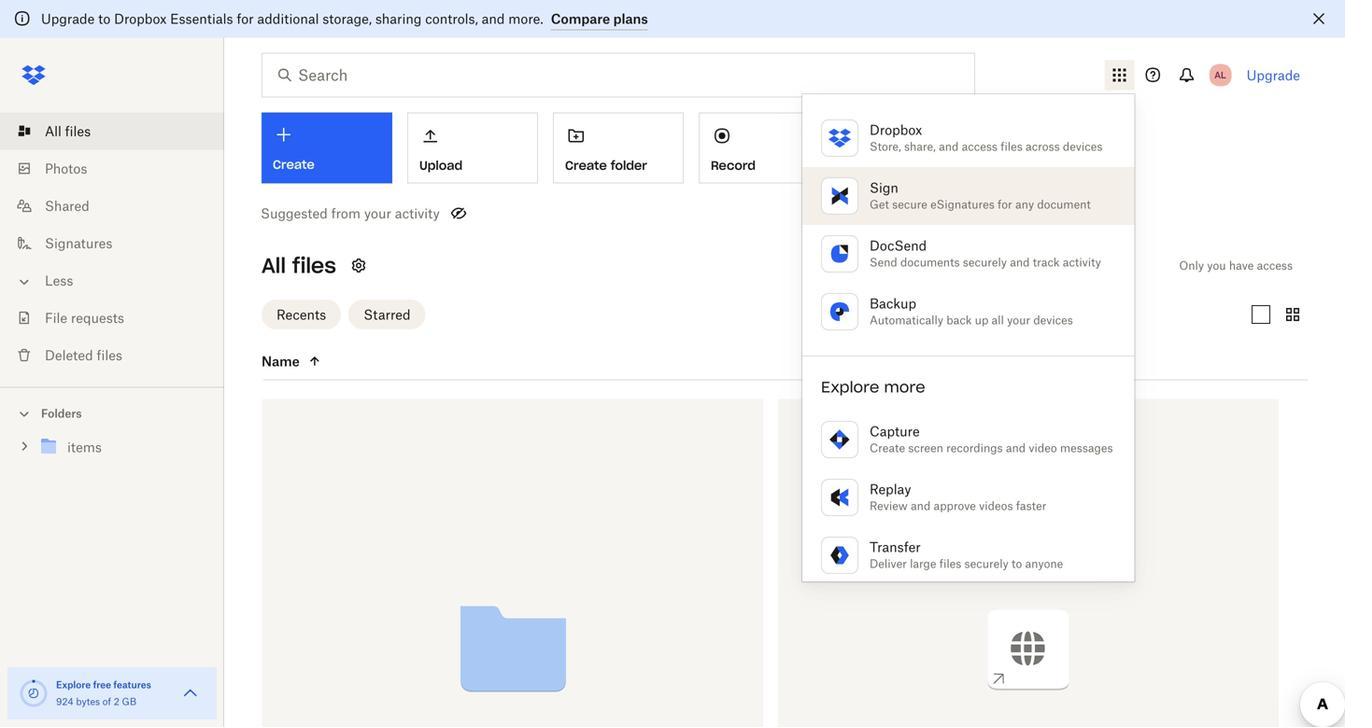 Task type: describe. For each thing, give the bounding box(es) containing it.
requests
[[71, 310, 124, 326]]

all files link
[[15, 113, 224, 150]]

store,
[[870, 140, 901, 154]]

free
[[93, 680, 111, 691]]

folders button
[[0, 399, 224, 427]]

quota usage element
[[19, 679, 49, 709]]

capture
[[870, 424, 920, 440]]

videos
[[979, 499, 1013, 513]]

shared
[[45, 198, 90, 214]]

transfer deliver large files securely to anyone
[[870, 540, 1063, 571]]

storage,
[[323, 11, 372, 27]]

0 horizontal spatial to
[[98, 11, 111, 27]]

shared link
[[15, 187, 224, 225]]

file
[[45, 310, 67, 326]]

dropbox inside dropbox store, share, and access files across devices
[[870, 122, 922, 138]]

backup
[[870, 296, 917, 312]]

pdf
[[884, 158, 907, 173]]

replay review and approve videos faster
[[870, 482, 1047, 513]]

docsend
[[870, 238, 927, 254]]

dropbox image
[[15, 57, 52, 94]]

deliver
[[870, 557, 907, 571]]

signatures link
[[15, 225, 224, 262]]

deleted
[[45, 348, 93, 363]]

back
[[947, 313, 972, 327]]

docsend send documents securely and track activity
[[870, 238, 1101, 270]]

explore free features 924 bytes of 2 gb
[[56, 680, 151, 708]]

explore for explore more
[[821, 378, 880, 397]]

files up recents button
[[292, 253, 336, 279]]

name
[[262, 354, 300, 370]]

approve
[[934, 499, 976, 513]]

1 vertical spatial access
[[1257, 259, 1293, 273]]

signatures
[[45, 235, 113, 251]]

folders
[[41, 407, 82, 421]]

edit
[[857, 158, 880, 173]]

share,
[[904, 140, 936, 154]]

sign
[[870, 180, 899, 196]]

secure
[[892, 198, 928, 212]]

recents
[[277, 307, 326, 323]]

folder
[[611, 158, 647, 173]]

transfer
[[870, 540, 921, 555]]

up
[[975, 313, 989, 327]]

features
[[113, 680, 151, 691]]

924
[[56, 697, 73, 708]]

recordings
[[947, 441, 1003, 455]]

create folder
[[565, 158, 647, 173]]

and inside replay review and approve videos faster
[[911, 499, 931, 513]]

additional
[[257, 11, 319, 27]]

anyone
[[1025, 557, 1063, 571]]

folder, items row
[[263, 399, 763, 728]]

replay
[[870, 482, 911, 498]]

upgrade for upgrade to dropbox essentials for additional storage, sharing controls, and more. compare plans
[[41, 11, 95, 27]]

edit pdf button
[[845, 113, 975, 184]]

sign get secure esignatures for any document
[[870, 180, 1091, 212]]

2
[[114, 697, 119, 708]]

record
[[711, 158, 756, 173]]

and inside dropbox store, share, and access files across devices
[[939, 140, 959, 154]]

upgrade link
[[1247, 67, 1301, 83]]

name button
[[262, 350, 419, 373]]

edit pdf
[[857, 158, 907, 173]]

for for additional
[[237, 11, 254, 27]]

photos
[[45, 161, 87, 177]]

create folder button
[[553, 113, 684, 184]]

files inside transfer deliver large files securely to anyone
[[940, 557, 962, 571]]

get
[[870, 198, 889, 212]]

controls,
[[425, 11, 478, 27]]

files inside dropbox store, share, and access files across devices
[[1001, 140, 1023, 154]]

screen
[[908, 441, 944, 455]]

and inside docsend send documents securely and track activity
[[1010, 256, 1030, 270]]

all
[[992, 313, 1004, 327]]

explore for explore free features 924 bytes of 2 gb
[[56, 680, 91, 691]]

photos link
[[15, 150, 224, 187]]

have
[[1229, 259, 1254, 273]]

recents button
[[262, 300, 341, 330]]

more.
[[508, 11, 543, 27]]

messages
[[1060, 441, 1113, 455]]

access inside dropbox store, share, and access files across devices
[[962, 140, 998, 154]]

list containing all files
[[0, 101, 224, 387]]



Task type: vqa. For each thing, say whether or not it's contained in the screenshot.
the rightmost Cancel
no



Task type: locate. For each thing, give the bounding box(es) containing it.
files right large
[[940, 557, 962, 571]]

alert
[[0, 0, 1345, 38]]

upgrade
[[41, 11, 95, 27], [1247, 67, 1301, 83]]

only
[[1179, 259, 1204, 273]]

0 vertical spatial upgrade
[[41, 11, 95, 27]]

send
[[870, 256, 898, 270]]

1 horizontal spatial all files
[[262, 253, 336, 279]]

0 vertical spatial create
[[565, 158, 607, 173]]

to
[[98, 11, 111, 27], [1012, 557, 1022, 571]]

1 horizontal spatial your
[[1007, 313, 1031, 327]]

create inside button
[[565, 158, 607, 173]]

for inside sign get secure esignatures for any document
[[998, 198, 1012, 212]]

0 horizontal spatial all files
[[45, 123, 91, 139]]

1 vertical spatial dropbox
[[870, 122, 922, 138]]

0 vertical spatial all files
[[45, 123, 91, 139]]

files inside list item
[[65, 123, 91, 139]]

0 horizontal spatial dropbox
[[114, 11, 167, 27]]

from
[[331, 206, 361, 221]]

record button
[[699, 113, 830, 184]]

activity inside docsend send documents securely and track activity
[[1063, 256, 1101, 270]]

access up sign get secure esignatures for any document
[[962, 140, 998, 154]]

suggested
[[261, 206, 328, 221]]

create inside capture create screen recordings and video messages
[[870, 441, 905, 455]]

0 vertical spatial explore
[[821, 378, 880, 397]]

0 horizontal spatial upgrade
[[41, 11, 95, 27]]

1 horizontal spatial activity
[[1063, 256, 1101, 270]]

1 horizontal spatial create
[[870, 441, 905, 455]]

gb
[[122, 697, 136, 708]]

less image
[[15, 273, 34, 291]]

1 vertical spatial for
[[998, 198, 1012, 212]]

all files list item
[[0, 113, 224, 150]]

explore up 924
[[56, 680, 91, 691]]

devices right all
[[1034, 313, 1073, 327]]

activity right from on the top left
[[395, 206, 440, 221]]

backup automatically back up all your devices
[[870, 296, 1073, 327]]

1 vertical spatial explore
[[56, 680, 91, 691]]

1 vertical spatial securely
[[965, 557, 1009, 571]]

devices inside backup automatically back up all your devices
[[1034, 313, 1073, 327]]

and inside capture create screen recordings and video messages
[[1006, 441, 1026, 455]]

compare
[[551, 11, 610, 27]]

0 vertical spatial securely
[[963, 256, 1007, 270]]

all down suggested
[[262, 253, 286, 279]]

esignatures
[[931, 198, 995, 212]]

dropbox left essentials
[[114, 11, 167, 27]]

1 horizontal spatial upgrade
[[1247, 67, 1301, 83]]

1 horizontal spatial access
[[1257, 259, 1293, 273]]

1 vertical spatial devices
[[1034, 313, 1073, 327]]

0 horizontal spatial all
[[45, 123, 62, 139]]

less
[[45, 273, 73, 289]]

file requests link
[[15, 299, 224, 337]]

access
[[962, 140, 998, 154], [1257, 259, 1293, 273]]

1 vertical spatial your
[[1007, 313, 1031, 327]]

faster
[[1016, 499, 1047, 513]]

explore left more at the bottom right
[[821, 378, 880, 397]]

upgrade to dropbox essentials for additional storage, sharing controls, and more. compare plans
[[41, 11, 648, 27]]

0 horizontal spatial for
[[237, 11, 254, 27]]

file requests
[[45, 310, 124, 326]]

dropbox
[[114, 11, 167, 27], [870, 122, 922, 138]]

upgrade for upgrade
[[1247, 67, 1301, 83]]

explore inside explore free features 924 bytes of 2 gb
[[56, 680, 91, 691]]

0 vertical spatial dropbox
[[114, 11, 167, 27]]

all files
[[45, 123, 91, 139], [262, 253, 336, 279]]

all inside list item
[[45, 123, 62, 139]]

1 vertical spatial to
[[1012, 557, 1022, 571]]

across
[[1026, 140, 1060, 154]]

0 horizontal spatial create
[[565, 158, 607, 173]]

more
[[884, 378, 926, 397]]

1 horizontal spatial for
[[998, 198, 1012, 212]]

and left video at the bottom of the page
[[1006, 441, 1026, 455]]

files down file requests link
[[97, 348, 122, 363]]

track
[[1033, 256, 1060, 270]]

only you have access
[[1179, 259, 1293, 273]]

0 horizontal spatial your
[[364, 206, 391, 221]]

securely left 'anyone'
[[965, 557, 1009, 571]]

and right review
[[911, 499, 931, 513]]

compare plans button
[[551, 8, 648, 30]]

suggested from your activity
[[261, 206, 440, 221]]

all
[[45, 123, 62, 139], [262, 253, 286, 279]]

0 vertical spatial for
[[237, 11, 254, 27]]

1 vertical spatial all
[[262, 253, 286, 279]]

explore
[[821, 378, 880, 397], [56, 680, 91, 691]]

0 vertical spatial your
[[364, 206, 391, 221]]

devices right across
[[1063, 140, 1103, 154]]

1 horizontal spatial explore
[[821, 378, 880, 397]]

1 horizontal spatial all
[[262, 253, 286, 279]]

all files up recents button
[[262, 253, 336, 279]]

starred button
[[349, 300, 426, 330]]

document
[[1037, 198, 1091, 212]]

all files inside list item
[[45, 123, 91, 139]]

files left across
[[1001, 140, 1023, 154]]

devices inside dropbox store, share, and access files across devices
[[1063, 140, 1103, 154]]

for inside alert
[[237, 11, 254, 27]]

large
[[910, 557, 937, 571]]

0 vertical spatial to
[[98, 11, 111, 27]]

video
[[1029, 441, 1057, 455]]

starred
[[364, 307, 411, 323]]

0 vertical spatial activity
[[395, 206, 440, 221]]

your right all
[[1007, 313, 1031, 327]]

sharing
[[375, 11, 422, 27]]

explore more
[[821, 378, 926, 397]]

review
[[870, 499, 908, 513]]

alert containing upgrade to dropbox essentials for additional storage, sharing controls, and more.
[[0, 0, 1345, 38]]

for for any
[[998, 198, 1012, 212]]

list
[[0, 101, 224, 387]]

files
[[65, 123, 91, 139], [1001, 140, 1023, 154], [292, 253, 336, 279], [97, 348, 122, 363], [940, 557, 962, 571]]

dropbox up the store,
[[870, 122, 922, 138]]

1 vertical spatial activity
[[1063, 256, 1101, 270]]

files up photos at the left
[[65, 123, 91, 139]]

bytes
[[76, 697, 100, 708]]

all files up photos at the left
[[45, 123, 91, 139]]

you
[[1207, 259, 1226, 273]]

your right from on the top left
[[364, 206, 391, 221]]

securely up backup automatically back up all your devices
[[963, 256, 1007, 270]]

create down capture
[[870, 441, 905, 455]]

1 vertical spatial create
[[870, 441, 905, 455]]

1 horizontal spatial dropbox
[[870, 122, 922, 138]]

securely inside transfer deliver large files securely to anyone
[[965, 557, 1009, 571]]

activity right track
[[1063, 256, 1101, 270]]

create
[[565, 158, 607, 173], [870, 441, 905, 455]]

0 horizontal spatial explore
[[56, 680, 91, 691]]

1 vertical spatial all files
[[262, 253, 336, 279]]

access right the have
[[1257, 259, 1293, 273]]

any
[[1016, 198, 1034, 212]]

0 vertical spatial access
[[962, 140, 998, 154]]

capture create screen recordings and video messages
[[870, 424, 1113, 455]]

to inside transfer deliver large files securely to anyone
[[1012, 557, 1022, 571]]

0 vertical spatial all
[[45, 123, 62, 139]]

devices
[[1063, 140, 1103, 154], [1034, 313, 1073, 327]]

for left "any"
[[998, 198, 1012, 212]]

securely
[[963, 256, 1007, 270], [965, 557, 1009, 571]]

of
[[103, 697, 111, 708]]

your
[[364, 206, 391, 221], [1007, 313, 1031, 327]]

documents
[[901, 256, 960, 270]]

dropbox store, share, and access files across devices
[[870, 122, 1103, 154]]

and left track
[[1010, 256, 1030, 270]]

deleted files link
[[15, 337, 224, 374]]

and
[[482, 11, 505, 27], [939, 140, 959, 154], [1010, 256, 1030, 270], [1006, 441, 1026, 455], [911, 499, 931, 513]]

file, money.web row
[[778, 399, 1279, 728]]

automatically
[[870, 313, 944, 327]]

create left folder
[[565, 158, 607, 173]]

1 vertical spatial upgrade
[[1247, 67, 1301, 83]]

deleted files
[[45, 348, 122, 363]]

0 vertical spatial devices
[[1063, 140, 1103, 154]]

all up photos at the left
[[45, 123, 62, 139]]

and right share,
[[939, 140, 959, 154]]

plans
[[613, 11, 648, 27]]

activity
[[395, 206, 440, 221], [1063, 256, 1101, 270]]

0 horizontal spatial access
[[962, 140, 998, 154]]

your inside backup automatically back up all your devices
[[1007, 313, 1031, 327]]

for left additional
[[237, 11, 254, 27]]

0 horizontal spatial activity
[[395, 206, 440, 221]]

securely inside docsend send documents securely and track activity
[[963, 256, 1007, 270]]

1 horizontal spatial to
[[1012, 557, 1022, 571]]

essentials
[[170, 11, 233, 27]]

and left 'more.'
[[482, 11, 505, 27]]



